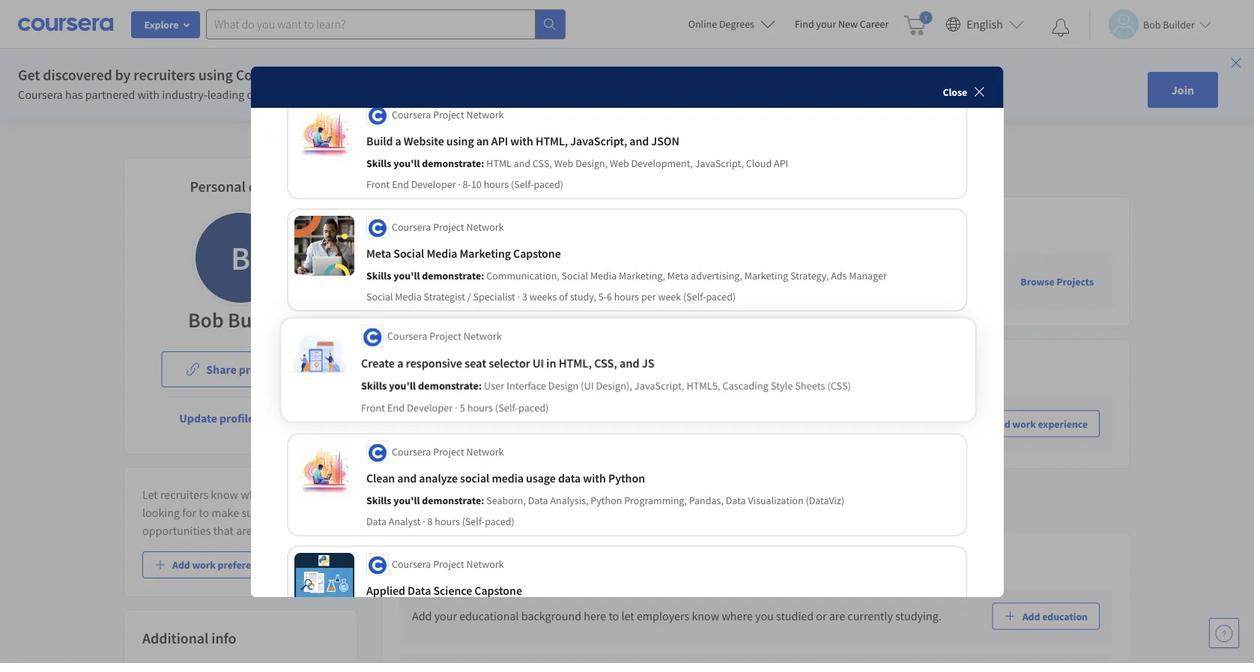 Task type: vqa. For each thing, say whether or not it's contained in the screenshot.


Task type: locate. For each thing, give the bounding box(es) containing it.
builder
[[228, 307, 293, 333]]

: left html
[[481, 157, 484, 170]]

0 vertical spatial api
[[491, 134, 508, 149]]

coursera project network down level
[[392, 108, 504, 122]]

design,
[[575, 157, 608, 170]]

your down applied data science capstone
[[434, 609, 457, 624]]

paced) inside skills you'll demonstrate : html and css, web design, web development, javascript, cloud api front end developer · 8-10 hours (self-paced)
[[534, 178, 563, 191]]

demonstrate down analyze
[[422, 494, 481, 508]]

project up meta social media marketing capstone
[[433, 221, 464, 234]]

1 horizontal spatial are
[[829, 609, 845, 624]]

you're inside let recruiters know what role you're looking for to make sure you find opportunities that are right for you.
[[290, 487, 321, 502]]

1 vertical spatial html,
[[559, 357, 592, 372]]

can
[[743, 407, 761, 422]]

social up showcase
[[393, 246, 424, 261]]

1 vertical spatial you're
[[290, 487, 321, 502]]

1 vertical spatial a
[[400, 357, 406, 372]]

here
[[477, 283, 500, 298], [584, 609, 606, 624]]

you'll inside skills you'll demonstrate : html and css, web design, web development, javascript, cloud api front end developer · 8-10 hours (self-paced)
[[393, 157, 420, 170]]

capstone up communication,
[[513, 246, 561, 261]]

skills down clean on the left bottom of page
[[366, 494, 391, 508]]

create a responsive seat selector ui in html, css, and js link
[[364, 356, 964, 374]]

demonstrate up strategist
[[422, 269, 481, 283]]

developer left 5
[[409, 402, 454, 416]]

educational
[[459, 609, 519, 624]]

or down the (css)
[[844, 407, 855, 422]]

to left make
[[199, 505, 209, 520]]

by
[[115, 66, 131, 84]]

and inside showcase your skills to recruiters with job-relevant projects add projects here to demonstrate your technical expertise and ability to solve real-world problems.
[[703, 283, 722, 298]]

project up science
[[433, 558, 464, 571]]

project for analyze
[[433, 445, 464, 459]]

coursera
[[236, 66, 293, 84], [18, 87, 63, 102], [392, 108, 431, 122], [392, 221, 431, 234], [390, 332, 429, 345], [392, 445, 431, 459], [392, 558, 431, 571]]

None search field
[[206, 9, 566, 39]]

(dataviz)
[[806, 494, 844, 508]]

info
[[211, 629, 236, 648]]

add inside showcase your skills to recruiters with job-relevant projects add projects here to demonstrate your technical expertise and ability to solve real-world problems.
[[412, 283, 432, 298]]

2 vertical spatial recruiters
[[160, 487, 208, 502]]

demonstrate inside skills you'll demonstrate : html and css, web design, web development, javascript, cloud api front end developer · 8-10 hours (self-paced)
[[422, 157, 481, 170]]

javascript, inside skills you'll demonstrate : html and css, web design, web development, javascript, cloud api front end developer · 8-10 hours (self-paced)
[[695, 157, 744, 170]]

demonstrate for social
[[422, 494, 481, 508]]

employers
[[637, 609, 689, 624]]

clean and analyze social media usage data with python
[[366, 471, 645, 486]]

discovered
[[43, 66, 112, 84]]

· left "8-"
[[458, 178, 460, 191]]

1 horizontal spatial or
[[844, 407, 855, 422]]

paced) down advertising,
[[706, 290, 736, 304]]

your for skills
[[466, 265, 490, 280]]

: for social
[[481, 494, 484, 508]]

network up seat
[[465, 332, 503, 345]]

recruiters right let
[[160, 487, 208, 502]]

1 horizontal spatial projects
[[1057, 275, 1094, 288]]

1 vertical spatial python
[[590, 494, 622, 508]]

for down find
[[281, 523, 295, 538]]

0 horizontal spatial for
[[182, 505, 196, 520]]

work inside button
[[1012, 417, 1036, 431]]

are left currently
[[829, 609, 845, 624]]

1 vertical spatial meta
[[667, 269, 689, 283]]

python
[[608, 471, 645, 486], [590, 494, 622, 508]]

1 horizontal spatial api
[[774, 157, 788, 170]]

1 horizontal spatial projects
[[681, 265, 724, 280]]

to inside get discovered by recruiters using coursera hiring solutions coursera has partnered with industry-leading companies looking to fill open entry-level positions.
[[344, 87, 354, 102]]

add for preferences
[[172, 558, 190, 572]]

css, up 'skills you'll demonstrate : user interface design (ui design), javascript, html5, cascading style sheets (css)' on the bottom of page
[[594, 357, 617, 372]]

project up analyze
[[433, 445, 464, 459]]

1 horizontal spatial you're
[[605, 407, 636, 422]]

a right build
[[395, 134, 401, 149]]

1 horizontal spatial you
[[722, 407, 741, 422]]

and down advertising,
[[703, 283, 722, 298]]

capstone up educational
[[474, 583, 522, 598]]

api right cloud
[[774, 157, 788, 170]]

1 vertical spatial developer
[[409, 402, 454, 416]]

profile inside button
[[239, 362, 274, 377]]

api right an
[[491, 134, 508, 149]]

profile inside button
[[220, 411, 254, 426]]

with
[[137, 87, 160, 102], [510, 134, 533, 149], [589, 265, 612, 280], [583, 471, 606, 486]]

:
[[481, 157, 484, 170], [481, 269, 484, 283], [480, 381, 483, 394], [481, 494, 484, 508]]

profile left the link
[[239, 362, 274, 377]]

coursera for applied
[[392, 558, 431, 571]]

network up meta social media marketing capstone
[[466, 221, 504, 234]]

1 vertical spatial know
[[692, 609, 719, 624]]

coursera project network up applied data science capstone
[[392, 558, 504, 571]]

coursera down entry-
[[392, 108, 431, 122]]

paced) inside the 'skills you'll demonstrate : communication, social media marketing, meta advertising, marketing strategy, ads manager social media strategist / specialist · 3 weeks of study, 5-6 hours per week (self-paced)'
[[706, 290, 736, 304]]

1 vertical spatial capstone
[[474, 583, 522, 598]]

skills inside the skills you'll demonstrate : seaborn, data analysis, python programming, pandas, data visualization (dataviz) data analyst · 8 hours (self-paced)
[[366, 494, 391, 508]]

0 vertical spatial recruiters
[[134, 66, 195, 84]]

0 vertical spatial marketing
[[460, 246, 511, 261]]

or inside "add your past work experience here. if you're just starting out, you can add internships or volunteer experience instead."
[[844, 407, 855, 422]]

0 vertical spatial front
[[366, 178, 390, 191]]

a right create
[[400, 357, 406, 372]]

network down positions.
[[466, 108, 504, 122]]

are
[[236, 523, 252, 538], [829, 609, 845, 624]]

2 vertical spatial you
[[755, 609, 774, 624]]

you'll for social
[[393, 269, 420, 283]]

add your past work experience here. if you're just starting out, you can add internships or volunteer experience instead.
[[412, 407, 905, 440]]

1 horizontal spatial for
[[281, 523, 295, 538]]

2 horizontal spatial media
[[590, 269, 617, 283]]

hours right 8
[[435, 515, 460, 529]]

social left strategist
[[366, 290, 393, 304]]

(ui
[[581, 381, 594, 394]]

1 vertical spatial projects
[[434, 283, 475, 298]]

or right the studied
[[816, 609, 827, 624]]

add education button
[[992, 603, 1100, 630]]

coursera up analyze
[[392, 445, 431, 459]]

8
[[427, 515, 433, 529]]

demonstrate inside the 'skills you'll demonstrate : communication, social media marketing, meta advertising, marketing strategy, ads manager social media strategist / specialist · 3 weeks of study, 5-6 hours per week (self-paced)'
[[422, 269, 481, 283]]

1 vertical spatial projects
[[1057, 275, 1094, 288]]

1 vertical spatial you
[[265, 505, 284, 520]]

that
[[213, 523, 234, 538]]

0 horizontal spatial work
[[192, 558, 216, 572]]

profile
[[239, 362, 274, 377], [220, 411, 254, 426]]

week
[[658, 290, 681, 304]]

add for experience
[[993, 417, 1010, 431]]

skills inside the 'skills you'll demonstrate : communication, social media marketing, meta advertising, marketing strategy, ads manager social media strategist / specialist · 3 weeks of study, 5-6 hours per week (self-paced)'
[[366, 269, 391, 283]]

your for past
[[434, 407, 457, 422]]

close button
[[937, 78, 991, 105]]

0 vertical spatial are
[[236, 523, 252, 538]]

projects
[[681, 265, 724, 280], [434, 283, 475, 298]]

end down work
[[390, 402, 407, 416]]

find your new career link
[[787, 15, 896, 34]]

1 horizontal spatial work
[[483, 407, 508, 422]]

add
[[764, 407, 783, 422]]

companies
[[247, 87, 301, 102]]

0 vertical spatial know
[[211, 487, 238, 502]]

1 vertical spatial css,
[[594, 357, 617, 372]]

demonstrate down history at the left of the page
[[420, 381, 480, 394]]

a for build
[[395, 134, 401, 149]]

coursera up "applied"
[[392, 558, 431, 571]]

0 vertical spatial here
[[477, 283, 500, 298]]

recruiters
[[134, 66, 195, 84], [535, 265, 586, 280], [160, 487, 208, 502]]

recruiters inside get discovered by recruiters using coursera hiring solutions coursera has partnered with industry-leading companies looking to fill open entry-level positions.
[[134, 66, 195, 84]]

1 horizontal spatial web
[[610, 157, 629, 170]]

social up the study,
[[561, 269, 588, 283]]

0 horizontal spatial or
[[816, 609, 827, 624]]

2 vertical spatial social
[[366, 290, 393, 304]]

0 vertical spatial css,
[[533, 157, 552, 170]]

· left 8
[[423, 515, 425, 529]]

network for media
[[466, 445, 504, 459]]

html,
[[535, 134, 568, 149], [559, 357, 592, 372]]

skills inside skills you'll demonstrate : html and css, web design, web development, javascript, cloud api front end developer · 8-10 hours (self-paced)
[[366, 157, 391, 170]]

: inside skills you'll demonstrate : html and css, web design, web development, javascript, cloud api front end developer · 8-10 hours (self-paced)
[[481, 157, 484, 170]]

know up make
[[211, 487, 238, 502]]

paced) down the "seaborn,"
[[485, 515, 514, 529]]

looking down hiring
[[304, 87, 341, 102]]

project for responsive
[[431, 332, 463, 345]]

(self- right 8
[[462, 515, 485, 529]]

work inside "button"
[[192, 558, 216, 572]]

0 vertical spatial developer
[[411, 178, 456, 191]]

your left 6
[[581, 283, 604, 298]]

your down meta social media marketing capstone
[[466, 265, 490, 280]]

0 vertical spatial meta
[[366, 246, 391, 261]]

2 web from the left
[[610, 157, 629, 170]]

let
[[142, 487, 158, 502]]

(self- right week on the top right of the page
[[683, 290, 706, 304]]

you'll inside the skills you'll demonstrate : seaborn, data analysis, python programming, pandas, data visualization (dataviz) data analyst · 8 hours (self-paced)
[[393, 494, 420, 508]]

project for website
[[433, 108, 464, 122]]

developer left "8-"
[[411, 178, 456, 191]]

project
[[433, 108, 464, 122], [433, 221, 464, 234], [431, 332, 463, 345], [433, 445, 464, 459], [433, 558, 464, 571]]

english
[[967, 17, 1003, 32]]

skills you'll demonstrate : communication, social media marketing, meta advertising, marketing strategy, ads manager social media strategist / specialist · 3 weeks of study, 5-6 hours per week (self-paced)
[[366, 269, 887, 304]]

0 horizontal spatial know
[[211, 487, 238, 502]]

you'll for a
[[393, 157, 420, 170]]

an
[[476, 134, 489, 149]]

0 horizontal spatial using
[[198, 66, 233, 84]]

create
[[364, 357, 397, 372]]

1 horizontal spatial using
[[446, 134, 474, 149]]

0 vertical spatial capstone
[[513, 246, 561, 261]]

are down sure
[[236, 523, 252, 538]]

manager
[[849, 269, 887, 283]]

0 horizontal spatial api
[[491, 134, 508, 149]]

here.
[[568, 407, 593, 422]]

bob
[[188, 307, 224, 333]]

with left "industry-"
[[137, 87, 160, 102]]

api inside skills you'll demonstrate : html and css, web design, web development, javascript, cloud api front end developer · 8-10 hours (self-paced)
[[774, 157, 788, 170]]

has
[[65, 87, 83, 102]]

social
[[393, 246, 424, 261], [561, 269, 588, 283], [366, 290, 393, 304]]

pandas,
[[689, 494, 724, 508]]

experience inside button
[[1038, 417, 1088, 431]]

0 horizontal spatial media
[[395, 290, 421, 304]]

with left job-
[[589, 265, 612, 280]]

demonstrate up "8-"
[[422, 157, 481, 170]]

: inside the 'skills you'll demonstrate : communication, social media marketing, meta advertising, marketing strategy, ads manager social media strategist / specialist · 3 weeks of study, 5-6 hours per week (self-paced)'
[[481, 269, 484, 283]]

selector
[[490, 357, 531, 372]]

html, right in
[[559, 357, 592, 372]]

2 horizontal spatial experience
[[1038, 417, 1088, 431]]

project down level
[[433, 108, 464, 122]]

hours inside the skills you'll demonstrate : seaborn, data analysis, python programming, pandas, data visualization (dataviz) data analyst · 8 hours (self-paced)
[[435, 515, 460, 529]]

know inside let recruiters know what role you're looking for to make sure you find opportunities that are right for you.
[[211, 487, 238, 502]]

0 horizontal spatial you're
[[290, 487, 321, 502]]

1 vertical spatial here
[[584, 609, 606, 624]]

coursera project network for science
[[392, 558, 504, 571]]

coursera for meta
[[392, 221, 431, 234]]

your right find
[[816, 17, 836, 31]]

·
[[458, 178, 460, 191], [517, 290, 520, 304], [457, 402, 459, 416], [423, 515, 425, 529]]

0 vertical spatial or
[[844, 407, 855, 422]]

coursera project network for website
[[392, 108, 504, 122]]

2 horizontal spatial javascript,
[[695, 157, 744, 170]]

marketing inside the 'skills you'll demonstrate : communication, social media marketing, meta advertising, marketing strategy, ads manager social media strategist / specialist · 3 weeks of study, 5-6 hours per week (self-paced)'
[[744, 269, 788, 283]]

0 horizontal spatial experience
[[412, 425, 467, 440]]

coursera for clean
[[392, 445, 431, 459]]

0 vertical spatial using
[[198, 66, 233, 84]]

personal
[[190, 177, 246, 196]]

: up specialist on the top left of page
[[481, 269, 484, 283]]

media up showcase
[[426, 246, 457, 261]]

recruiters up of
[[535, 265, 586, 280]]

credentials
[[400, 552, 473, 571]]

0 horizontal spatial css,
[[533, 157, 552, 170]]

science
[[433, 583, 472, 598]]

skills
[[493, 265, 520, 280]]

hours right 10
[[484, 178, 509, 191]]

0 vertical spatial profile
[[239, 362, 274, 377]]

0 horizontal spatial are
[[236, 523, 252, 538]]

with inside get discovered by recruiters using coursera hiring solutions coursera has partnered with industry-leading companies looking to fill open entry-level positions.
[[137, 87, 160, 102]]

web right design,
[[610, 157, 629, 170]]

0 horizontal spatial javascript,
[[570, 134, 627, 149]]

2 horizontal spatial social
[[561, 269, 588, 283]]

1 vertical spatial profile
[[220, 411, 254, 426]]

1 horizontal spatial javascript,
[[634, 381, 683, 394]]

coursera project network for analyze
[[392, 445, 504, 459]]

1 horizontal spatial media
[[426, 246, 457, 261]]

front end developer · 5 hours (self-paced)
[[364, 402, 549, 416]]

0 vertical spatial a
[[395, 134, 401, 149]]

using inside get discovered by recruiters using coursera hiring solutions coursera has partnered with industry-leading companies looking to fill open entry-level positions.
[[198, 66, 233, 84]]

using left an
[[446, 134, 474, 149]]

you right where at the right bottom of page
[[755, 609, 774, 624]]

you'll for and
[[393, 494, 420, 508]]

0 vertical spatial social
[[393, 246, 424, 261]]

1 vertical spatial using
[[446, 134, 474, 149]]

1 horizontal spatial marketing
[[744, 269, 788, 283]]

1 horizontal spatial css,
[[594, 357, 617, 372]]

coursera up work
[[390, 332, 429, 345]]

recruiters inside showcase your skills to recruiters with job-relevant projects add projects here to demonstrate your technical expertise and ability to solve real-world problems.
[[535, 265, 586, 280]]

end down build
[[392, 178, 409, 191]]

1 vertical spatial api
[[774, 157, 788, 170]]

3
[[522, 290, 527, 304]]

you're right if on the bottom left of page
[[605, 407, 636, 422]]

network for an
[[466, 108, 504, 122]]

: left the "seaborn,"
[[481, 494, 484, 508]]

: inside the skills you'll demonstrate : seaborn, data analysis, python programming, pandas, data visualization (dataviz) data analyst · 8 hours (self-paced)
[[481, 494, 484, 508]]

find
[[286, 505, 306, 520]]

css, inside skills you'll demonstrate : html and css, web design, web development, javascript, cloud api front end developer · 8-10 hours (self-paced)
[[533, 157, 552, 170]]

work for add work experience
[[1012, 417, 1036, 431]]

ads
[[831, 269, 847, 283]]

clean
[[366, 471, 395, 486]]

web left design,
[[554, 157, 573, 170]]

skills
[[366, 157, 391, 170], [366, 269, 391, 283], [364, 381, 389, 394], [366, 494, 391, 508]]

javascript, down create a responsive seat selector ui in html, css, and js link
[[634, 381, 683, 394]]

clean and analyze social media usage data with python link
[[366, 469, 960, 487]]

0 vertical spatial projects
[[400, 216, 452, 235]]

you inside let recruiters know what role you're looking for to make sure you find opportunities that are right for you.
[[265, 505, 284, 520]]

paced) down build a website using an api with html, javascript, and json
[[534, 178, 563, 191]]

css, down build a website using an api with html, javascript, and json
[[533, 157, 552, 170]]

front inside skills you'll demonstrate : html and css, web design, web development, javascript, cloud api front end developer · 8-10 hours (self-paced)
[[366, 178, 390, 191]]

you'll inside the 'skills you'll demonstrate : communication, social media marketing, meta advertising, marketing strategy, ads manager social media strategist / specialist · 3 weeks of study, 5-6 hours per week (self-paced)'
[[393, 269, 420, 283]]

javascript, left cloud
[[695, 157, 744, 170]]

industry-
[[162, 87, 207, 102]]

1 vertical spatial front
[[364, 402, 388, 416]]

demonstrate down communication,
[[515, 283, 579, 298]]

projects up expertise
[[681, 265, 724, 280]]

hours inside skills you'll demonstrate : html and css, web design, web development, javascript, cloud api front end developer · 8-10 hours (self-paced)
[[484, 178, 509, 191]]

1 horizontal spatial looking
[[304, 87, 341, 102]]

demonstrate for using
[[422, 157, 481, 170]]

demonstrate inside the skills you'll demonstrate : seaborn, data analysis, python programming, pandas, data visualization (dataviz) data analyst · 8 hours (self-paced)
[[422, 494, 481, 508]]

here left the let
[[584, 609, 606, 624]]

1 vertical spatial recruiters
[[535, 265, 586, 280]]

past
[[459, 407, 481, 422]]

let recruiters know what role you're looking for to make sure you find opportunities that are right for you.
[[142, 487, 321, 538]]

share
[[206, 362, 237, 377]]

education
[[381, 494, 472, 520]]

your inside "add your past work experience here. if you're just starting out, you can add internships or volunteer experience instead."
[[434, 407, 457, 422]]

looking
[[304, 87, 341, 102], [142, 505, 180, 520]]

1 horizontal spatial know
[[692, 609, 719, 624]]

meta inside the 'skills you'll demonstrate : communication, social media marketing, meta advertising, marketing strategy, ads manager social media strategist / specialist · 3 weeks of study, 5-6 hours per week (self-paced)'
[[667, 269, 689, 283]]

here right the /
[[477, 283, 500, 298]]

you'll down website
[[393, 157, 420, 170]]

social
[[460, 471, 489, 486]]

experience
[[511, 407, 565, 422], [1038, 417, 1088, 431], [412, 425, 467, 440]]

projects down showcase
[[434, 283, 475, 298]]

add inside "button"
[[172, 558, 190, 572]]

cloud
[[746, 157, 772, 170]]

work inside "add your past work experience here. if you're just starting out, you can add internships or volunteer experience instead."
[[483, 407, 508, 422]]

(self- down user
[[496, 402, 519, 416]]

0 horizontal spatial looking
[[142, 505, 180, 520]]

coursera up showcase
[[392, 221, 431, 234]]

1 horizontal spatial meta
[[667, 269, 689, 283]]

know left where at the right bottom of page
[[692, 609, 719, 624]]

design),
[[596, 381, 632, 394]]

0 vertical spatial you're
[[605, 407, 636, 422]]

1 vertical spatial marketing
[[744, 269, 788, 283]]

data
[[558, 471, 581, 486]]

1 vertical spatial for
[[281, 523, 295, 538]]

0 horizontal spatial web
[[554, 157, 573, 170]]

project for science
[[433, 558, 464, 571]]

network for capstone
[[466, 221, 504, 234]]

front down build
[[366, 178, 390, 191]]

0 vertical spatial html,
[[535, 134, 568, 149]]

projects up meta social media marketing capstone
[[400, 216, 452, 235]]

with inside showcase your skills to recruiters with job-relevant projects add projects here to demonstrate your technical expertise and ability to solve real-world problems.
[[589, 265, 612, 280]]

1 horizontal spatial experience
[[511, 407, 565, 422]]

you'll down meta social media marketing capstone
[[393, 269, 420, 283]]

you inside "add your past work experience here. if you're just starting out, you can add internships or volunteer experience instead."
[[722, 407, 741, 422]]

1 vertical spatial media
[[590, 269, 617, 283]]

open
[[372, 87, 397, 102]]

data right the pandas,
[[726, 494, 746, 508]]

know
[[211, 487, 238, 502], [692, 609, 719, 624]]

or
[[844, 407, 855, 422], [816, 609, 827, 624]]

0 vertical spatial you
[[722, 407, 741, 422]]

details
[[249, 177, 291, 196]]

a for create
[[400, 357, 406, 372]]

add inside "add your past work experience here. if you're just starting out, you can add internships or volunteer experience instead."
[[412, 407, 432, 422]]

0 vertical spatial looking
[[304, 87, 341, 102]]

skills for meta
[[366, 269, 391, 283]]

for
[[182, 505, 196, 520], [281, 523, 295, 538]]

just
[[638, 407, 657, 422]]

api
[[491, 134, 508, 149], [774, 157, 788, 170]]

media left strategist
[[395, 290, 421, 304]]

applied data science capstone
[[366, 583, 522, 598]]

0 horizontal spatial you
[[265, 505, 284, 520]]

2 vertical spatial media
[[395, 290, 421, 304]]

help center image
[[1215, 624, 1233, 642]]

front down create
[[364, 402, 388, 416]]

1 vertical spatial javascript,
[[695, 157, 744, 170]]



Task type: describe. For each thing, give the bounding box(es) containing it.
specialist
[[473, 290, 515, 304]]

· inside the skills you'll demonstrate : seaborn, data analysis, python programming, pandas, data visualization (dataviz) data analyst · 8 hours (self-paced)
[[423, 515, 425, 529]]

usage
[[526, 471, 556, 486]]

2 horizontal spatial you
[[755, 609, 774, 624]]

python inside the skills you'll demonstrate : seaborn, data analysis, python programming, pandas, data visualization (dataviz) data analyst · 8 hours (self-paced)
[[590, 494, 622, 508]]

technical
[[606, 283, 652, 298]]

you for out,
[[722, 407, 741, 422]]

(self- inside the skills you'll demonstrate : seaborn, data analysis, python programming, pandas, data visualization (dataviz) data analyst · 8 hours (self-paced)
[[462, 515, 485, 529]]

are inside let recruiters know what role you're looking for to make sure you find opportunities that are right for you.
[[236, 523, 252, 538]]

demonstrate for marketing
[[422, 269, 481, 283]]

network for selector
[[465, 332, 503, 345]]

programming,
[[624, 494, 687, 508]]

seat
[[466, 357, 488, 372]]

skills down create
[[364, 381, 389, 394]]

5-
[[598, 290, 607, 304]]

sure
[[242, 505, 263, 520]]

and inside skills you'll demonstrate : html and css, web design, web development, javascript, cloud api front end developer · 8-10 hours (self-paced)
[[514, 157, 530, 170]]

10
[[471, 178, 481, 191]]

update profile visibility
[[179, 411, 302, 426]]

: for marketing
[[481, 269, 484, 283]]

work
[[400, 359, 433, 378]]

you'll down work
[[391, 381, 418, 394]]

entry-
[[400, 87, 430, 102]]

looking inside let recruiters know what role you're looking for to make sure you find opportunities that are right for you.
[[142, 505, 180, 520]]

to inside let recruiters know what role you're looking for to make sure you find opportunities that are right for you.
[[199, 505, 209, 520]]

1 horizontal spatial here
[[584, 609, 606, 624]]

to left the let
[[609, 609, 619, 624]]

6
[[607, 290, 612, 304]]

of
[[559, 290, 568, 304]]

1 vertical spatial social
[[561, 269, 588, 283]]

0 horizontal spatial projects
[[400, 216, 452, 235]]

currently
[[848, 609, 893, 624]]

here inside showcase your skills to recruiters with job-relevant projects add projects here to demonstrate your technical expertise and ability to solve real-world problems.
[[477, 283, 500, 298]]

update profile visibility button
[[167, 400, 314, 436]]

ability
[[724, 283, 756, 298]]

add for past
[[412, 407, 432, 422]]

add work experience button
[[963, 410, 1100, 437]]

link
[[276, 362, 296, 377]]

b
[[231, 237, 250, 278]]

browse projects button
[[1015, 268, 1100, 295]]

0 horizontal spatial marketing
[[460, 246, 511, 261]]

browse projects
[[1021, 275, 1094, 288]]

1 vertical spatial end
[[390, 402, 407, 416]]

weeks
[[529, 290, 557, 304]]

hours inside the 'skills you'll demonstrate : communication, social media marketing, meta advertising, marketing strategy, ads manager social media strategist / specialist · 3 weeks of study, 5-6 hours per week (self-paced)'
[[614, 290, 639, 304]]

join
[[1172, 82, 1194, 97]]

profile for share
[[239, 362, 274, 377]]

out,
[[700, 407, 720, 422]]

paced) down the interface
[[519, 402, 549, 416]]

capstone inside meta social media marketing capstone link
[[513, 246, 561, 261]]

0 horizontal spatial projects
[[434, 283, 475, 298]]

1 vertical spatial are
[[829, 609, 845, 624]]

to down skills
[[502, 283, 512, 298]]

build
[[366, 134, 393, 149]]

projects inside button
[[1057, 275, 1094, 288]]

· inside the 'skills you'll demonstrate : communication, social media marketing, meta advertising, marketing strategy, ads manager social media strategist / specialist · 3 weeks of study, 5-6 hours per week (self-paced)'
[[517, 290, 520, 304]]

analyze
[[419, 471, 458, 486]]

with right data
[[583, 471, 606, 486]]

to right skills
[[522, 265, 533, 280]]

coursera for build
[[392, 108, 431, 122]]

data left "analyst"
[[366, 515, 386, 529]]

what
[[241, 487, 266, 502]]

showcase your skills to recruiters with job-relevant projects add projects here to demonstrate your technical expertise and ability to solve real-world problems.
[[412, 265, 904, 298]]

meta social media marketing capstone
[[366, 246, 561, 261]]

profile for update
[[220, 411, 254, 426]]

and left js
[[619, 357, 639, 372]]

2 vertical spatial javascript,
[[634, 381, 683, 394]]

0 vertical spatial media
[[426, 246, 457, 261]]

developer inside skills you'll demonstrate : html and css, web design, web development, javascript, cloud api front end developer · 8-10 hours (self-paced)
[[411, 178, 456, 191]]

to left solve
[[758, 283, 768, 298]]

career
[[860, 17, 889, 31]]

let
[[621, 609, 634, 624]]

recruiters inside let recruiters know what role you're looking for to make sure you find opportunities that are right for you.
[[160, 487, 208, 502]]

volunteer
[[857, 407, 905, 422]]

share profile link button
[[161, 351, 320, 387]]

add work experience
[[993, 417, 1088, 431]]

coursera for create
[[390, 332, 429, 345]]

coursera down "get"
[[18, 87, 63, 102]]

coursera up "companies"
[[236, 66, 293, 84]]

solutions
[[338, 66, 398, 84]]

skills for clean
[[366, 494, 391, 508]]

internships
[[785, 407, 842, 422]]

: left user
[[480, 381, 483, 394]]

coursera project network for media
[[392, 221, 504, 234]]

paced) inside the skills you'll demonstrate : seaborn, data analysis, python programming, pandas, data visualization (dataviz) data analyst · 8 hours (self-paced)
[[485, 515, 514, 529]]

new
[[838, 17, 858, 31]]

partnered
[[85, 87, 135, 102]]

0 horizontal spatial social
[[366, 290, 393, 304]]

add for educational
[[412, 609, 432, 624]]

design
[[549, 381, 579, 394]]

html5,
[[685, 381, 718, 394]]

visualization
[[748, 494, 803, 508]]

shopping cart: 1 item image
[[904, 11, 932, 35]]

style
[[768, 381, 790, 394]]

you.
[[297, 523, 319, 538]]

show notifications image
[[1052, 19, 1070, 37]]

with up html
[[510, 134, 533, 149]]

your for educational
[[434, 609, 457, 624]]

you for sure
[[265, 505, 284, 520]]

get discovered by recruiters using coursera hiring solutions coursera has partnered with industry-leading companies looking to fill open entry-level positions.
[[18, 66, 505, 102]]

user
[[485, 381, 505, 394]]

html, for with
[[535, 134, 568, 149]]

hours right 5
[[469, 402, 494, 416]]

0 horizontal spatial meta
[[366, 246, 391, 261]]

create a responsive seat selector ui in html, css, and js
[[364, 357, 653, 372]]

english button
[[940, 0, 1030, 49]]

opportunities
[[142, 523, 211, 538]]

network up science
[[466, 558, 504, 571]]

you're inside "add your past work experience here. if you're just starting out, you can add internships or volunteer experience instead."
[[605, 407, 636, 422]]

right
[[255, 523, 278, 538]]

studied
[[776, 609, 814, 624]]

1 horizontal spatial social
[[393, 246, 424, 261]]

b button
[[192, 209, 289, 306]]

build a website using an api with html, javascript, and json link
[[366, 132, 960, 150]]

get
[[18, 66, 40, 84]]

1 vertical spatial or
[[816, 609, 827, 624]]

: for using
[[481, 157, 484, 170]]

capstone inside applied data science capstone link
[[474, 583, 522, 598]]

0 vertical spatial projects
[[681, 265, 724, 280]]

problems.
[[853, 283, 904, 298]]

media
[[492, 471, 524, 486]]

· inside skills you'll demonstrate : html and css, web design, web development, javascript, cloud api front end developer · 8-10 hours (self-paced)
[[458, 178, 460, 191]]

your for new
[[816, 17, 836, 31]]

1 web from the left
[[554, 157, 573, 170]]

strategy,
[[790, 269, 829, 283]]

demonstrate inside showcase your skills to recruiters with job-relevant projects add projects here to demonstrate your technical expertise and ability to solve real-world problems.
[[515, 283, 579, 298]]

solve
[[771, 283, 797, 298]]

looking inside get discovered by recruiters using coursera hiring solutions coursera has partnered with industry-leading companies looking to fill open entry-level positions.
[[304, 87, 341, 102]]

create a responsive seat selector ui in html, css, and js dialog
[[251, 66, 1003, 658]]

fill
[[357, 87, 369, 102]]

share profile link
[[206, 362, 296, 377]]

html, for in
[[559, 357, 592, 372]]

instead.
[[469, 425, 509, 440]]

coursera image
[[18, 12, 113, 36]]

skills for build
[[366, 157, 391, 170]]

starting
[[659, 407, 697, 422]]

end inside skills you'll demonstrate : html and css, web design, web development, javascript, cloud api front end developer · 8-10 hours (self-paced)
[[392, 178, 409, 191]]

leading
[[207, 87, 244, 102]]

data left science
[[407, 583, 431, 598]]

analysis,
[[550, 494, 588, 508]]

and right clean on the left bottom of page
[[397, 471, 417, 486]]

using inside create a responsive seat selector ui in html, css, and js "dialog"
[[446, 134, 474, 149]]

(self- inside the 'skills you'll demonstrate : communication, social media marketing, meta advertising, marketing strategy, ads manager social media strategist / specialist · 3 weeks of study, 5-6 hours per week (self-paced)'
[[683, 290, 706, 304]]

project for media
[[433, 221, 464, 234]]

studying.
[[895, 609, 942, 624]]

(self- inside skills you'll demonstrate : html and css, web design, web development, javascript, cloud api front end developer · 8-10 hours (self-paced)
[[511, 178, 534, 191]]

add your educational background here to let employers know where you studied or are currently studying.
[[412, 609, 942, 624]]

meta social media marketing capstone link
[[366, 245, 960, 263]]

data down "usage"
[[528, 494, 548, 508]]

0 vertical spatial python
[[608, 471, 645, 486]]

0 vertical spatial javascript,
[[570, 134, 627, 149]]

and left json
[[629, 134, 649, 149]]

work for add work preferences
[[192, 558, 216, 572]]

responsive
[[408, 357, 464, 372]]

close
[[943, 85, 967, 99]]

role
[[268, 487, 288, 502]]

personal details
[[190, 177, 291, 196]]

additional
[[142, 629, 209, 648]]

coursera project network for responsive
[[390, 332, 503, 345]]

· left 5
[[457, 402, 459, 416]]

study,
[[570, 290, 596, 304]]

strategist
[[424, 290, 465, 304]]

make
[[211, 505, 239, 520]]

per
[[641, 290, 656, 304]]

browse
[[1021, 275, 1055, 288]]



